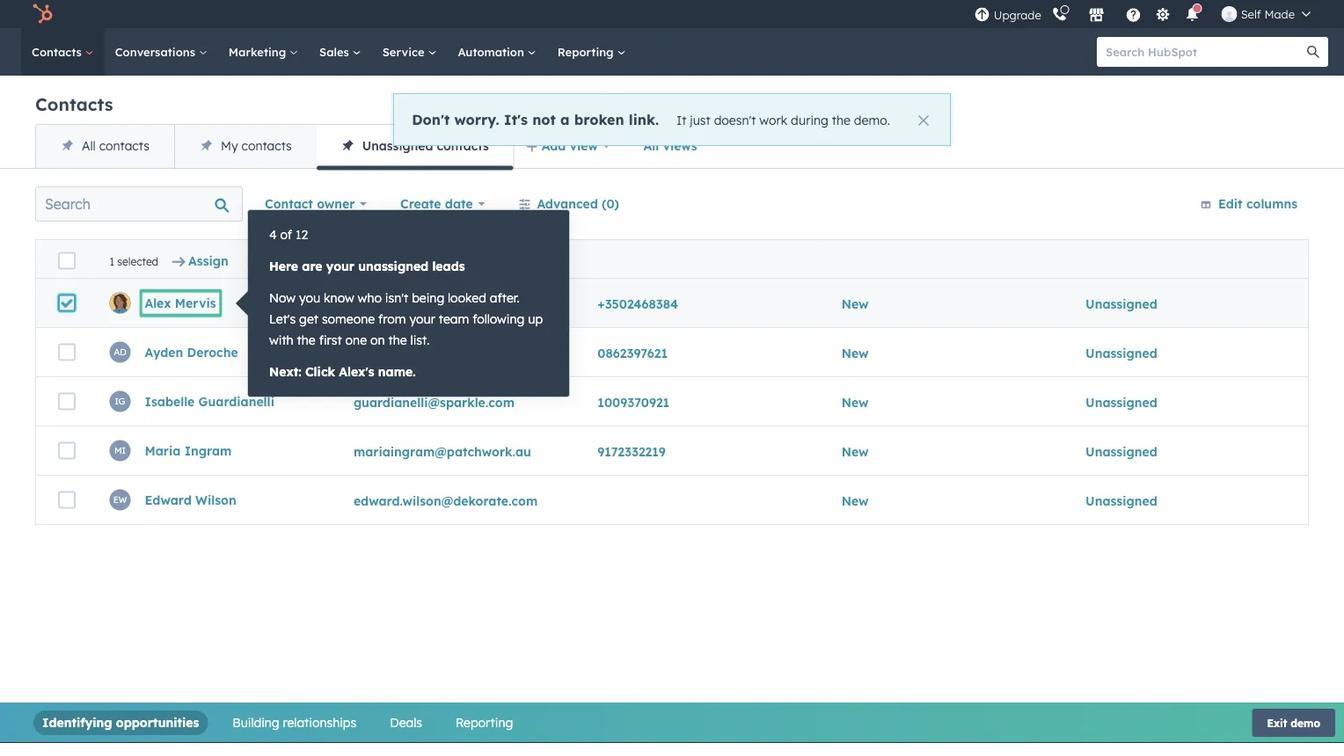Task type: vqa. For each thing, say whether or not it's contained in the screenshot.
Connect related to Chat
no



Task type: locate. For each thing, give the bounding box(es) containing it.
all views button
[[632, 128, 709, 164]]

views
[[663, 138, 697, 153]]

edward.wilson@dekorate.com button
[[354, 493, 538, 508]]

broken
[[574, 110, 624, 128], [574, 110, 624, 128]]

click
[[305, 364, 335, 380]]

work for close icon
[[759, 112, 787, 128]]

link. for close icon
[[629, 110, 659, 128]]

unassigned inside button
[[362, 138, 433, 153]]

close image
[[918, 115, 929, 126]]

wilson
[[195, 492, 236, 508]]

3 new from the top
[[841, 395, 869, 410]]

owner
[[317, 196, 355, 212]]

edit down 4 at the left of the page
[[262, 253, 286, 268]]

1 new from the top
[[841, 296, 869, 311]]

assign button
[[172, 253, 229, 268]]

contacts down hubspot link
[[32, 44, 85, 59]]

it for close image on the right of page
[[676, 112, 686, 128]]

4 of 12
[[269, 227, 308, 242]]

add view
[[542, 138, 598, 153]]

5 unassigned button from the top
[[1085, 493, 1157, 508]]

mariaingram@patchwork.au
[[354, 444, 531, 459]]

ayden
[[145, 345, 183, 360]]

broken for close image on the right of page
[[574, 110, 624, 128]]

doesn't for close image on the right of page
[[714, 112, 756, 128]]

it's for close image on the right of page
[[504, 110, 528, 128]]

building relationships button
[[232, 711, 356, 735]]

guardianelli@sparkle.com
[[354, 395, 515, 410]]

list.
[[410, 332, 430, 348]]

new button for 0862397621
[[841, 345, 869, 361]]

during
[[791, 112, 828, 128], [791, 112, 828, 128]]

columns
[[1246, 196, 1297, 212]]

1009370921 button
[[598, 395, 670, 410]]

new button for 9172332219
[[841, 444, 869, 459]]

edit columns
[[1218, 196, 1297, 212]]

don't worry. it's not a broken link.
[[412, 110, 659, 128], [412, 110, 659, 128]]

1 horizontal spatial all
[[644, 138, 659, 153]]

0 horizontal spatial contacts
[[99, 138, 149, 153]]

9172332219 button
[[598, 444, 666, 459]]

4 unassigned button from the top
[[1085, 444, 1157, 459]]

contacts up 'date'
[[437, 138, 489, 153]]

your right are
[[326, 259, 354, 274]]

edit for edit columns
[[1218, 196, 1243, 212]]

2 new button from the top
[[841, 345, 869, 361]]

unassigned for 9172332219
[[1085, 444, 1157, 459]]

help image
[[1126, 8, 1141, 24]]

don't worry. it's not a broken link. alert
[[393, 93, 951, 146], [393, 93, 951, 146]]

3 contacts from the left
[[437, 138, 489, 153]]

deals
[[390, 715, 422, 730]]

calling icon image
[[1052, 7, 1068, 23]]

exit demo
[[1267, 716, 1320, 730]]

during for close icon
[[791, 112, 828, 128]]

opportunities
[[116, 715, 199, 730]]

unassigned for +3502468384
[[1085, 296, 1157, 311]]

unassigned button
[[1085, 296, 1157, 311], [1085, 345, 1157, 361], [1085, 395, 1157, 410], [1085, 444, 1157, 459], [1085, 493, 1157, 508]]

building relationships
[[232, 715, 356, 730]]

1 vertical spatial edit
[[262, 253, 286, 268]]

settings image
[[1155, 7, 1171, 23]]

your
[[326, 259, 354, 274], [409, 311, 435, 327]]

amervis@admiral-
[[354, 296, 469, 311]]

3 unassigned button from the top
[[1085, 395, 1157, 410]]

hubspot link
[[21, 4, 66, 25]]

someone
[[322, 311, 375, 327]]

create tasks
[[392, 253, 469, 268]]

Search HubSpot search field
[[1097, 37, 1312, 67]]

1 unassigned button from the top
[[1085, 296, 1157, 311]]

2 contacts from the left
[[241, 138, 292, 153]]

work
[[759, 112, 787, 128], [759, 112, 787, 128]]

1 vertical spatial create
[[392, 253, 433, 268]]

reporting
[[557, 44, 617, 59], [456, 715, 513, 730]]

contacts right "my"
[[241, 138, 292, 153]]

contacts up 'all contacts' button
[[35, 93, 113, 115]]

it just doesn't work during the demo. for close image on the right of page
[[676, 112, 890, 128]]

name.
[[378, 364, 416, 380]]

maria ingram button
[[145, 443, 232, 458]]

0 horizontal spatial your
[[326, 259, 354, 274]]

just
[[690, 112, 710, 128], [690, 112, 710, 128]]

contacts for all contacts
[[99, 138, 149, 153]]

unassigned
[[362, 138, 433, 153], [1085, 296, 1157, 311], [1085, 345, 1157, 361], [1085, 395, 1157, 410], [1085, 444, 1157, 459], [1085, 493, 1157, 508]]

unassigned for 1009370921
[[1085, 395, 1157, 410]]

conversations link
[[104, 28, 218, 76]]

0 vertical spatial your
[[326, 259, 354, 274]]

you
[[299, 290, 320, 306]]

1 contacts from the left
[[99, 138, 149, 153]]

your up list.
[[409, 311, 435, 327]]

after.
[[490, 290, 520, 306]]

unassigned button for +3502468384
[[1085, 296, 1157, 311]]

from
[[378, 311, 406, 327]]

create left 'date'
[[400, 196, 441, 212]]

create left tasks
[[392, 253, 433, 268]]

1 horizontal spatial edit
[[1218, 196, 1243, 212]]

guardianelli@sparkle.com button
[[354, 395, 515, 410]]

just for close image on the right of page
[[690, 112, 710, 128]]

1 horizontal spatial your
[[409, 311, 435, 327]]

navigation
[[35, 124, 514, 170]]

all contacts
[[82, 138, 149, 153]]

self made button
[[1211, 0, 1321, 28]]

unassigned for 0862397621
[[1085, 345, 1157, 361]]

worry. for close image on the right of page
[[454, 110, 499, 128]]

advanced (0) button
[[507, 186, 631, 222]]

4 new from the top
[[841, 444, 869, 459]]

broken for close icon
[[574, 110, 624, 128]]

all left the views
[[644, 138, 659, 153]]

next: click alex's name.
[[269, 364, 416, 380]]

automation
[[458, 44, 528, 59]]

new button for 1009370921
[[841, 395, 869, 410]]

0 horizontal spatial reporting
[[456, 715, 513, 730]]

0 vertical spatial edit
[[1218, 196, 1243, 212]]

relationships
[[283, 715, 356, 730]]

don't
[[412, 110, 450, 128], [412, 110, 450, 128]]

alex
[[145, 295, 171, 311]]

0 horizontal spatial all
[[82, 138, 96, 153]]

2 all from the left
[[644, 138, 659, 153]]

create inside create date popup button
[[400, 196, 441, 212]]

contacts for unassigned contacts
[[437, 138, 489, 153]]

0 horizontal spatial edit
[[262, 253, 286, 268]]

menu
[[973, 0, 1323, 28]]

with
[[269, 332, 294, 348]]

edit left columns
[[1218, 196, 1243, 212]]

tasks
[[437, 253, 469, 268]]

2 new from the top
[[841, 345, 869, 361]]

ingram
[[184, 443, 232, 458]]

assign
[[188, 253, 229, 268]]

upgrade
[[994, 8, 1041, 22]]

menu containing self made
[[973, 0, 1323, 28]]

mervis
[[175, 295, 216, 311]]

contacts up search "search box"
[[99, 138, 149, 153]]

2 horizontal spatial contacts
[[437, 138, 489, 153]]

unassigned button for 0862397621
[[1085, 345, 1157, 361]]

2 unassigned button from the top
[[1085, 345, 1157, 361]]

work for close image on the right of page
[[759, 112, 787, 128]]

1 vertical spatial your
[[409, 311, 435, 327]]

a for close image on the right of page
[[560, 110, 570, 128]]

+3502468384 button
[[598, 296, 678, 311]]

all up search "search box"
[[82, 138, 96, 153]]

delete button
[[304, 253, 359, 268]]

1 new button from the top
[[841, 296, 869, 311]]

unassigned contacts button
[[316, 125, 513, 170]]

during for close image on the right of page
[[791, 112, 828, 128]]

it's
[[504, 110, 528, 128], [504, 110, 528, 128]]

contacts link
[[21, 28, 104, 76]]

worry.
[[454, 110, 499, 128], [454, 110, 499, 128]]

my
[[221, 138, 238, 153]]

doesn't
[[714, 112, 756, 128], [714, 112, 756, 128]]

create for create date
[[400, 196, 441, 212]]

ruby anderson image
[[1221, 6, 1237, 22]]

navigation containing all contacts
[[35, 124, 514, 170]]

ayden.deroche@tiger.com button
[[354, 345, 513, 361]]

it just doesn't work during the demo. for close icon
[[676, 112, 890, 128]]

create date button
[[389, 186, 496, 222]]

up
[[528, 311, 543, 327]]

search image
[[1307, 46, 1319, 58]]

create for create tasks
[[392, 253, 433, 268]]

Search search field
[[35, 186, 243, 222]]

1 horizontal spatial contacts
[[241, 138, 292, 153]]

0862397621
[[598, 345, 668, 361]]

1 horizontal spatial reporting
[[557, 44, 617, 59]]

identifying
[[42, 715, 112, 730]]

4 new button from the top
[[841, 444, 869, 459]]

isabelle guardianelli
[[145, 394, 274, 409]]

alex mervis
[[145, 295, 216, 311]]

1 all from the left
[[82, 138, 96, 153]]

create date
[[400, 196, 473, 212]]

one
[[345, 332, 367, 348]]

4
[[269, 227, 277, 242]]

new for +3502468384
[[841, 296, 869, 311]]

edward
[[145, 492, 192, 508]]

your inside now you know who isn't being looked after. let's get someone from your team following up with the first one on the list.
[[409, 311, 435, 327]]

unassigned button for 9172332219
[[1085, 444, 1157, 459]]

3 new button from the top
[[841, 395, 869, 410]]

0 vertical spatial create
[[400, 196, 441, 212]]

get
[[299, 311, 318, 327]]

automation link
[[447, 28, 547, 76]]

edit inside "button"
[[1218, 196, 1243, 212]]

all for all contacts
[[82, 138, 96, 153]]

not
[[532, 110, 556, 128], [532, 110, 556, 128]]



Task type: describe. For each thing, give the bounding box(es) containing it.
0 vertical spatial reporting
[[557, 44, 617, 59]]

exit
[[1267, 716, 1287, 730]]

1 vertical spatial reporting
[[456, 715, 513, 730]]

12
[[296, 227, 308, 242]]

don't for close icon
[[412, 110, 450, 128]]

mariaingram@patchwork.au button
[[354, 444, 531, 459]]

upgrade image
[[974, 7, 990, 23]]

unassigned
[[358, 259, 429, 274]]

edit columns button
[[1188, 186, 1309, 222]]

made
[[1264, 7, 1295, 21]]

looked
[[448, 290, 486, 306]]

now you know who isn't being looked after. let's get someone from your team following up with the first one on the list.
[[269, 290, 543, 348]]

settings link
[[1152, 5, 1174, 23]]

amervis@admiral-blue.com button
[[354, 296, 525, 311]]

marketing link
[[218, 28, 309, 76]]

maria ingram
[[145, 443, 232, 458]]

alex's
[[339, 364, 374, 380]]

sales
[[319, 44, 352, 59]]

don't worry. it's not a broken link. for close image on the right of page
[[412, 110, 659, 128]]

new for 1009370921
[[841, 395, 869, 410]]

guardianelli
[[198, 394, 274, 409]]

don't for close image on the right of page
[[412, 110, 450, 128]]

new button for +3502468384
[[841, 296, 869, 311]]

marketplaces image
[[1089, 8, 1105, 24]]

contacts for my contacts
[[241, 138, 292, 153]]

self made
[[1241, 7, 1295, 21]]

blue.com
[[469, 296, 525, 311]]

new for 0862397621
[[841, 345, 869, 361]]

it for close icon
[[676, 112, 686, 128]]

ayden deroche button
[[145, 345, 238, 360]]

help button
[[1119, 0, 1148, 28]]

5 new button from the top
[[841, 493, 869, 508]]

notifications image
[[1185, 8, 1200, 24]]

isn't
[[385, 290, 408, 306]]

edward.wilson@dekorate.com
[[354, 493, 538, 508]]

isabelle guardianelli button
[[145, 394, 274, 409]]

conversations
[[115, 44, 199, 59]]

1
[[110, 254, 114, 268]]

contact owner button
[[253, 186, 378, 222]]

unassigned contacts
[[362, 138, 489, 153]]

all contacts button
[[36, 125, 174, 168]]

let's
[[269, 311, 296, 327]]

who
[[358, 290, 382, 306]]

team
[[439, 311, 469, 327]]

here
[[269, 259, 298, 274]]

advanced
[[537, 196, 598, 212]]

leads
[[432, 259, 465, 274]]

building
[[232, 715, 279, 730]]

sales link
[[309, 28, 372, 76]]

deals button
[[390, 711, 422, 735]]

not for close image on the right of page
[[532, 110, 556, 128]]

alex mervis link
[[145, 295, 216, 311]]

my contacts button
[[174, 125, 316, 168]]

all views
[[644, 138, 697, 153]]

1009370921
[[598, 395, 670, 410]]

close image
[[918, 115, 929, 126]]

add
[[542, 138, 566, 153]]

it's for close icon
[[504, 110, 528, 128]]

service link
[[372, 28, 447, 76]]

ayden deroche
[[145, 345, 238, 360]]

contact
[[265, 196, 313, 212]]

first
[[319, 332, 342, 348]]

demo
[[1291, 716, 1320, 730]]

demo. for close image on the right of page
[[854, 112, 890, 128]]

unassigned button for 1009370921
[[1085, 395, 1157, 410]]

deroche
[[187, 345, 238, 360]]

are
[[302, 259, 322, 274]]

now
[[269, 290, 296, 306]]

search button
[[1298, 37, 1328, 67]]

my contacts
[[221, 138, 292, 153]]

advanced (0)
[[537, 196, 619, 212]]

add view button
[[514, 128, 622, 164]]

view
[[570, 138, 598, 153]]

all for all views
[[644, 138, 659, 153]]

identifying opportunities button
[[42, 711, 199, 735]]

maria
[[145, 443, 181, 458]]

5 new from the top
[[841, 493, 869, 508]]

new for 9172332219
[[841, 444, 869, 459]]

+3502468384
[[598, 296, 678, 311]]

1 vertical spatial contacts
[[35, 93, 113, 115]]

0 vertical spatial contacts
[[32, 44, 85, 59]]

reporting button
[[456, 711, 513, 735]]

demo. for close icon
[[854, 112, 890, 128]]

selected
[[117, 254, 158, 268]]

exit demo button
[[1252, 709, 1335, 737]]

link. for close image on the right of page
[[629, 110, 659, 128]]

worry. for close icon
[[454, 110, 499, 128]]

self
[[1241, 7, 1261, 21]]

edit for edit
[[262, 253, 286, 268]]

ayden.deroche@tiger.com
[[354, 345, 513, 361]]

doesn't for close icon
[[714, 112, 756, 128]]

don't worry. it's not a broken link. for close icon
[[412, 110, 659, 128]]

not for close icon
[[532, 110, 556, 128]]

create tasks button
[[377, 253, 469, 268]]

know
[[324, 290, 354, 306]]

just for close icon
[[690, 112, 710, 128]]

hubspot image
[[32, 4, 53, 25]]

(0)
[[602, 196, 619, 212]]

a for close icon
[[560, 110, 570, 128]]

following
[[472, 311, 525, 327]]



